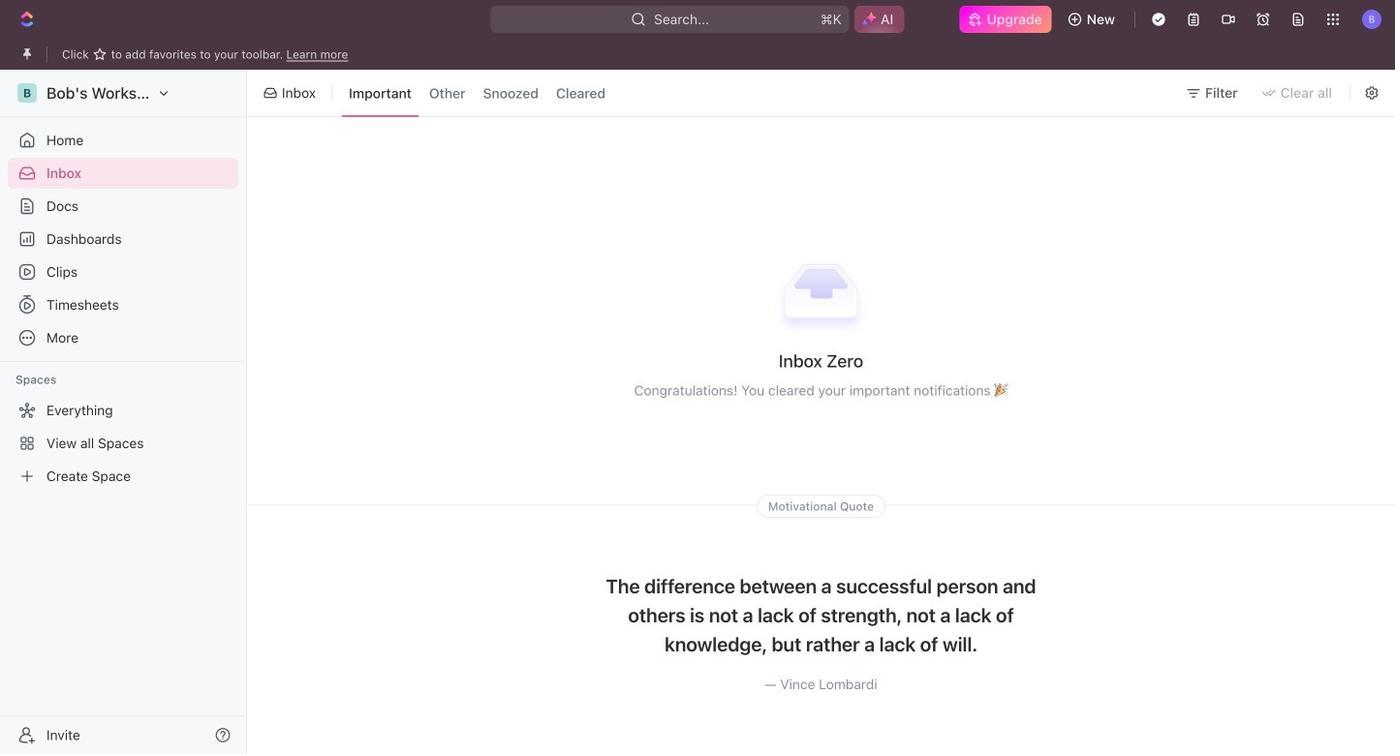 Task type: vqa. For each thing, say whether or not it's contained in the screenshot.
Tab List
yes



Task type: locate. For each thing, give the bounding box(es) containing it.
tree inside "sidebar" navigation
[[8, 395, 238, 492]]

sidebar navigation
[[0, 70, 251, 755]]

tree
[[8, 395, 238, 492]]

tab list
[[338, 66, 616, 120]]



Task type: describe. For each thing, give the bounding box(es) containing it.
bob's workspace, , element
[[17, 83, 37, 103]]



